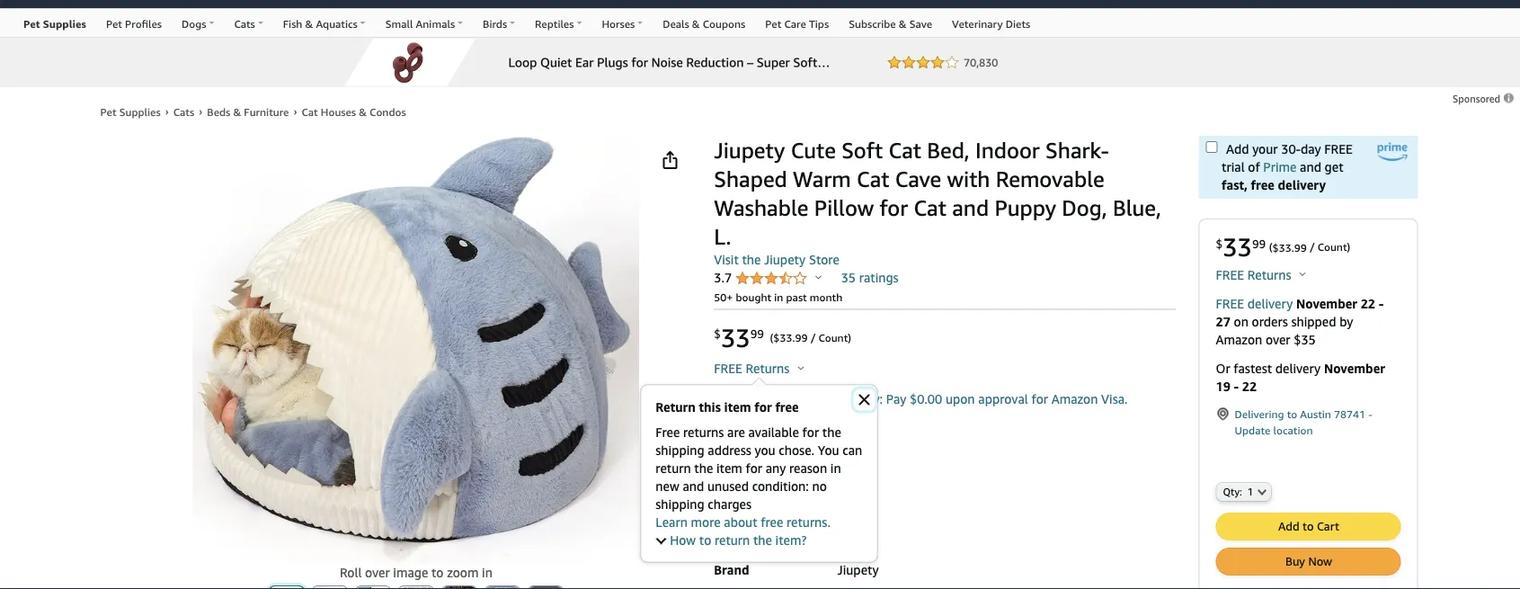 Task type: vqa. For each thing, say whether or not it's contained in the screenshot.
a
no



Task type: describe. For each thing, give the bounding box(es) containing it.
22 inside november 22 - 27
[[1361, 296, 1376, 311]]

condos
[[370, 105, 406, 118]]

deals
[[663, 18, 690, 30]]

horses link
[[592, 9, 653, 37]]

& for subscribe
[[899, 18, 907, 30]]

expanded
[[432, 565, 488, 580]]

trial
[[1222, 160, 1245, 174]]

puppy
[[995, 195, 1057, 221]]

color:
[[716, 492, 750, 507]]

november for november 22 - 27
[[1297, 296, 1358, 311]]

free up free delivery link
[[1216, 267, 1245, 282]]

delivering to austin 78741 - update location link
[[1216, 406, 1402, 438]]

pet supplies
[[23, 18, 86, 30]]

2 › from the left
[[199, 104, 203, 117]]

leave feedback on sponsored ad element
[[1453, 93, 1516, 105]]

reptiles
[[535, 18, 574, 30]]

pillow
[[815, 195, 874, 221]]

0 horizontal spatial free returns button
[[714, 360, 804, 378]]

qty: 1
[[1224, 486, 1254, 498]]

your
[[1253, 142, 1278, 156]]

small
[[386, 18, 413, 30]]

0 vertical spatial $
[[1216, 236, 1223, 250]]

tips
[[809, 18, 829, 30]]

on
[[1234, 314, 1249, 329]]

pale
[[753, 492, 779, 507]]

shark-
[[1046, 137, 1110, 163]]

1 horizontal spatial count)
[[1318, 241, 1351, 253]]

pet supplies link for beds & furniture link
[[100, 105, 161, 118]]

prime
[[1264, 160, 1297, 174]]

medium
[[725, 458, 771, 473]]

subscribe & save
[[849, 18, 933, 30]]

bought
[[736, 290, 772, 303]]

pet supplies › cats › beds & furniture › cat houses & condos
[[100, 104, 406, 118]]

diets
[[1006, 18, 1031, 30]]

19
[[1216, 379, 1231, 393]]

can
[[843, 442, 863, 457]]

month
[[810, 290, 843, 303]]

charges
[[708, 496, 752, 511]]

open
[[400, 565, 429, 580]]

over
[[1266, 332, 1291, 347]]

returns
[[684, 425, 724, 439]]

past
[[786, 290, 807, 303]]

cat down cave
[[914, 195, 947, 221]]

click image to open expanded view
[[316, 565, 517, 580]]

0 vertical spatial 99
[[1253, 236, 1266, 250]]

1 vertical spatial free
[[776, 399, 799, 414]]

this
[[699, 399, 721, 414]]

return inside dropdown button
[[715, 532, 750, 547]]

1 vertical spatial (
[[770, 331, 774, 344]]

22 inside 'november 19 - 22'
[[1243, 379, 1258, 393]]

november 22 - 27
[[1216, 296, 1384, 329]]

cat houses & condos link
[[302, 105, 406, 118]]

returns for leftmost free returns button
[[746, 361, 790, 376]]

1 vertical spatial /
[[811, 331, 816, 344]]

brand
[[714, 563, 750, 577]]

0 vertical spatial large
[[745, 428, 779, 442]]

on orders shipped by amazon over $35
[[1216, 314, 1354, 347]]

returns for right free returns button
[[1248, 267, 1292, 282]]

houses
[[321, 105, 356, 118]]

fast,
[[1222, 178, 1248, 192]]

the inside dropdown button
[[754, 532, 773, 547]]

shipped
[[1292, 314, 1337, 329]]

reason
[[790, 460, 828, 475]]

unused
[[708, 478, 749, 493]]

delivering to austin 78741 - update location
[[1235, 408, 1373, 437]]

cats inside navigation navigation
[[234, 18, 255, 30]]

0 horizontal spatial free returns
[[714, 361, 793, 376]]

beds
[[207, 105, 230, 118]]

color: pale blue
[[716, 492, 808, 507]]

cat up cave
[[889, 137, 922, 163]]

0 vertical spatial free returns
[[1216, 267, 1295, 282]]

location
[[1274, 424, 1314, 437]]

0 horizontal spatial 33
[[721, 322, 751, 353]]

1 horizontal spatial (
[[1270, 241, 1273, 253]]

and inside free returns are available for the shipping address you chose. you can return the item for any reason in new and unused condition: no shipping charges learn more about free returns.
[[683, 478, 704, 493]]

for up available at the bottom of the page
[[755, 399, 772, 414]]

- for 22
[[1379, 296, 1384, 311]]

0 horizontal spatial $33.99
[[774, 331, 808, 344]]

jiupety cute soft cat bed, indoor shark-shaped warm cat cave with removable washable pillow for cat and puppy dog, blue, l. image
[[193, 136, 640, 564]]

fish
[[283, 18, 303, 30]]

free up '27'
[[1216, 296, 1245, 311]]

update
[[1235, 424, 1271, 437]]

available
[[749, 425, 799, 439]]

pet inside pet supplies › cats › beds & furniture › cat houses & condos
[[100, 105, 116, 118]]

reptiles link
[[525, 9, 592, 37]]

to for how
[[700, 532, 712, 547]]

visa.
[[1102, 392, 1128, 407]]

item?
[[776, 532, 807, 547]]

item inside free returns are available for the shipping address you chose. you can return the item for any reason in new and unused condition: no shipping charges learn more about free returns.
[[717, 460, 743, 475]]

jiupety cute soft cat bed, indoor shark- shaped warm cat cave with removable washable pillow for cat and puppy dog, blue, l. visit the jiupety store
[[714, 137, 1162, 267]]

1 horizontal spatial $33.99
[[1273, 241, 1307, 253]]

1 horizontal spatial 33
[[1223, 232, 1253, 262]]

35 ratings link
[[841, 270, 899, 285]]

add to cart
[[1279, 519, 1340, 533]]

supplies for pet supplies › cats › beds & furniture › cat houses & condos
[[119, 105, 161, 118]]

of
[[1249, 160, 1261, 174]]

add for add your 30-day free trial of
[[1227, 142, 1250, 156]]

add for add to cart
[[1279, 519, 1300, 533]]

0 vertical spatial item
[[725, 399, 752, 414]]

for up chose. on the right bottom of the page
[[803, 425, 819, 439]]

deals & coupons link
[[653, 9, 756, 37]]

get
[[1325, 160, 1344, 174]]

0 vertical spatial cats link
[[224, 9, 273, 37]]

return this item for free
[[656, 399, 799, 414]]

for inside jiupety cute soft cat bed, indoor shark- shaped warm cat cave with removable washable pillow for cat and puppy dog, blue, l. visit the jiupety store
[[880, 195, 909, 221]]

now
[[1309, 554, 1333, 568]]

new
[[656, 478, 680, 493]]

cats inside pet supplies › cats › beds & furniture › cat houses & condos
[[173, 105, 194, 118]]

visit
[[714, 252, 739, 267]]

more
[[691, 514, 721, 529]]

veterinary diets link
[[943, 9, 1041, 37]]

bed,
[[927, 137, 970, 163]]

to for delivering
[[1288, 408, 1298, 420]]

1 horizontal spatial /
[[1310, 241, 1315, 253]]

3.7
[[714, 270, 736, 285]]

return inside free returns are available for the shipping address you chose. you can return the item for any reason in new and unused condition: no shipping charges learn more about free returns.
[[656, 460, 691, 475]]

3.7 button
[[714, 270, 822, 287]]

free inside the "add your 30-day free trial of"
[[1325, 142, 1353, 156]]

2 shipping from the top
[[656, 496, 705, 511]]

and get fast, free delivery
[[1222, 160, 1344, 192]]

any
[[766, 460, 786, 475]]

soft
[[842, 137, 883, 163]]

you
[[755, 442, 776, 457]]

november 19 - 22
[[1216, 361, 1386, 393]]

supplies for pet supplies
[[43, 18, 86, 30]]

jiupety for jiupety cute soft cat bed, indoor shark- shaped warm cat cave with removable washable pillow for cat and puppy dog, blue, l. visit the jiupety store
[[714, 137, 785, 163]]



Task type: locate. For each thing, give the bounding box(es) containing it.
add your 30-day free trial of
[[1222, 142, 1353, 174]]

1 vertical spatial 22
[[1243, 379, 1258, 393]]

large right size:
[[745, 428, 779, 442]]

& right houses
[[359, 105, 367, 118]]

1 vertical spatial free returns button
[[714, 360, 804, 378]]

-
[[1379, 296, 1384, 311], [1234, 379, 1240, 393], [1369, 408, 1373, 420]]

- for 19
[[1234, 379, 1240, 393]]

0 vertical spatial count)
[[1318, 241, 1351, 253]]

store
[[809, 252, 840, 267]]

november for november 19 - 22
[[1325, 361, 1386, 375]]

veterinary
[[953, 18, 1003, 30]]

sponsored
[[1453, 93, 1504, 105]]

to
[[1288, 408, 1298, 420], [1303, 519, 1314, 533], [700, 532, 712, 547], [384, 565, 396, 580]]

free returns button up get
[[714, 360, 804, 378]]

0 vertical spatial $ 33 99 ( $33.99 / count)
[[1216, 232, 1351, 262]]

free returns button up the free delivery
[[1216, 266, 1306, 284]]

delivery down $35 in the right bottom of the page
[[1276, 361, 1321, 375]]

image
[[346, 565, 381, 580]]

warm
[[793, 166, 852, 192]]

returns up get
[[746, 361, 790, 376]]

to down "more"
[[700, 532, 712, 547]]

to up location
[[1288, 408, 1298, 420]]

1 horizontal spatial in
[[831, 460, 842, 475]]

0 horizontal spatial cats link
[[173, 105, 194, 118]]

0 horizontal spatial -
[[1234, 379, 1240, 393]]

2 vertical spatial free
[[761, 514, 784, 529]]

medium button
[[715, 452, 780, 479]]

& right deals
[[692, 18, 700, 30]]

1 vertical spatial return
[[715, 532, 750, 547]]

blue,
[[1113, 195, 1162, 221]]

free up available at the bottom of the page
[[776, 399, 799, 414]]

or
[[1216, 361, 1231, 375]]

light grey image
[[715, 517, 748, 550]]

$33.99 up november 22 - 27
[[1273, 241, 1307, 253]]

$33.99 down past
[[774, 331, 808, 344]]

1 horizontal spatial supplies
[[119, 105, 161, 118]]

how to return the item? button
[[656, 531, 807, 549]]

pet supplies link down pet profiles
[[100, 105, 161, 118]]

for down cave
[[880, 195, 909, 221]]

1 horizontal spatial $
[[1216, 236, 1223, 250]]

/
[[1310, 241, 1315, 253], [811, 331, 816, 344]]

0 horizontal spatial ›
[[165, 104, 169, 117]]

1 vertical spatial november
[[1325, 361, 1386, 375]]

0 horizontal spatial 99
[[751, 327, 764, 341]]

$ down '50+'
[[714, 327, 721, 341]]

free returns up the free delivery
[[1216, 267, 1295, 282]]

0 vertical spatial in
[[775, 290, 784, 303]]

delivery inside and get fast, free delivery
[[1278, 178, 1327, 192]]

subscribe & save link
[[839, 9, 943, 37]]

0 horizontal spatial $
[[714, 327, 721, 341]]

november up 78741
[[1325, 361, 1386, 375]]

0 vertical spatial option group
[[709, 448, 1176, 484]]

option group containing medium
[[709, 448, 1176, 484]]

shipping
[[656, 442, 705, 457], [656, 496, 705, 511]]

removable
[[996, 166, 1105, 192]]

small animals link
[[376, 9, 473, 37]]

free inside and get fast, free delivery
[[1252, 178, 1275, 192]]

0 vertical spatial return
[[656, 460, 691, 475]]

and right new
[[683, 478, 704, 493]]

return down about
[[715, 532, 750, 547]]

0 vertical spatial free returns button
[[1216, 266, 1306, 284]]

$ down fast,
[[1216, 236, 1223, 250]]

1
[[1248, 486, 1254, 498]]

free down of
[[1252, 178, 1275, 192]]

- inside delivering to austin 78741 - update location
[[1369, 408, 1373, 420]]

option group
[[709, 448, 1176, 484], [709, 513, 1176, 554]]

33
[[1223, 232, 1253, 262], [721, 322, 751, 353]]

for right approval
[[1032, 392, 1049, 407]]

item down address
[[717, 460, 743, 475]]

add up buy
[[1279, 519, 1300, 533]]

1 vertical spatial cats
[[173, 105, 194, 118]]

1 vertical spatial in
[[831, 460, 842, 475]]

0 vertical spatial delivery
[[1278, 178, 1327, 192]]

1 horizontal spatial returns
[[1248, 267, 1292, 282]]

1 horizontal spatial pet supplies link
[[100, 105, 161, 118]]

add inside the "add your 30-day free trial of"
[[1227, 142, 1250, 156]]

to inside delivering to austin 78741 - update location
[[1288, 408, 1298, 420]]

& inside 'link'
[[692, 18, 700, 30]]

and down day
[[1301, 160, 1322, 174]]

free
[[656, 425, 680, 439]]

pet supplies link left pet profiles
[[13, 9, 96, 37]]

delivery up orders
[[1248, 296, 1294, 311]]

pet care tips
[[766, 18, 829, 30]]

- inside 'november 19 - 22'
[[1234, 379, 1240, 393]]

1 horizontal spatial -
[[1369, 408, 1373, 420]]

( up the free delivery
[[1270, 241, 1273, 253]]

buy
[[1286, 554, 1306, 568]]

free down pale
[[761, 514, 784, 529]]

$
[[1216, 236, 1223, 250], [714, 327, 721, 341]]

1 vertical spatial item
[[717, 460, 743, 475]]

and down with
[[953, 195, 989, 221]]

$ 33 99 ( $33.99 / count) down the 50+ bought in past month
[[714, 322, 852, 353]]

cats left beds
[[173, 105, 194, 118]]

free returns up get
[[714, 361, 793, 376]]

november inside november 22 - 27
[[1297, 296, 1358, 311]]

cat inside pet supplies › cats › beds & furniture › cat houses & condos
[[302, 105, 318, 118]]

to left the open
[[384, 565, 396, 580]]

expand image
[[656, 534, 666, 544]]

1 horizontal spatial return
[[715, 532, 750, 547]]

instantly:
[[830, 392, 883, 407]]

l.
[[714, 223, 732, 250]]

profiles
[[125, 18, 162, 30]]

free inside free returns are available for the shipping address you chose. you can return the item for any reason in new and unused condition: no shipping charges learn more about free returns.
[[761, 514, 784, 529]]

how to return the item?
[[670, 532, 807, 547]]

›
[[165, 104, 169, 117], [199, 104, 203, 117], [294, 104, 297, 117]]

cats link left fish
[[224, 9, 273, 37]]

& right beds
[[233, 105, 241, 118]]

0 horizontal spatial supplies
[[43, 18, 86, 30]]

& right fish
[[305, 18, 313, 30]]

1 vertical spatial shipping
[[656, 496, 705, 511]]

1 horizontal spatial add
[[1279, 519, 1300, 533]]

1 › from the left
[[165, 104, 169, 117]]

1 vertical spatial free returns
[[714, 361, 793, 376]]

item up the are
[[725, 399, 752, 414]]

washable
[[714, 195, 809, 221]]

amazon left visa.
[[1052, 392, 1099, 407]]

0 horizontal spatial 22
[[1243, 379, 1258, 393]]

0 vertical spatial free
[[1252, 178, 1275, 192]]

( down the 50+ bought in past month
[[770, 331, 774, 344]]

for down you
[[746, 460, 763, 475]]

veterinary diets
[[953, 18, 1031, 30]]

0 horizontal spatial /
[[811, 331, 816, 344]]

pet for pet supplies
[[23, 18, 40, 30]]

22
[[1361, 296, 1376, 311], [1243, 379, 1258, 393]]

austin
[[1301, 408, 1332, 420]]

1 vertical spatial 33
[[721, 322, 751, 353]]

1 vertical spatial pet supplies link
[[100, 105, 161, 118]]

shipping down free
[[656, 442, 705, 457]]

fastest
[[1234, 361, 1273, 375]]

pet supplies link for fish & aquatics link
[[13, 9, 96, 37]]

supplies inside navigation navigation
[[43, 18, 86, 30]]

delivery down prime
[[1278, 178, 1327, 192]]

1 horizontal spatial free returns button
[[1216, 266, 1306, 284]]

large inside button
[[801, 458, 834, 473]]

furniture
[[244, 105, 289, 118]]

and
[[1301, 160, 1322, 174], [953, 195, 989, 221], [683, 478, 704, 493]]

1 option group from the top
[[709, 448, 1176, 484]]

$ 33 99 ( $33.99 / count)
[[1216, 232, 1351, 262], [714, 322, 852, 353]]

orders
[[1252, 314, 1289, 329]]

35
[[841, 270, 856, 285]]

buy now
[[1286, 554, 1333, 568]]

off
[[811, 392, 827, 407]]

return
[[656, 399, 696, 414]]

qty:
[[1224, 486, 1243, 498]]

1 shipping from the top
[[656, 442, 705, 457]]

33 down '50+'
[[721, 322, 751, 353]]

jiupety for jiupety
[[838, 563, 879, 577]]

& for deals
[[692, 18, 700, 30]]

learn
[[656, 514, 688, 529]]

2 horizontal spatial -
[[1379, 296, 1384, 311]]

address
[[708, 442, 752, 457]]

to for add
[[1303, 519, 1314, 533]]

0 horizontal spatial in
[[775, 290, 784, 303]]

0 vertical spatial cats
[[234, 18, 255, 30]]

amazon inside on orders shipped by amazon over $35
[[1216, 332, 1263, 347]]

and inside and get fast, free delivery
[[1301, 160, 1322, 174]]

1 vertical spatial delivery
[[1248, 296, 1294, 311]]

0 vertical spatial november
[[1297, 296, 1358, 311]]

shipping up learn
[[656, 496, 705, 511]]

$ 33 99 ( $33.99 / count) up free delivery link
[[1216, 232, 1351, 262]]

1 horizontal spatial large
[[801, 458, 834, 473]]

1 vertical spatial add
[[1279, 519, 1300, 533]]

amazon down 'on'
[[1216, 332, 1263, 347]]

78741
[[1335, 408, 1366, 420]]

2 horizontal spatial and
[[1301, 160, 1322, 174]]

large down you
[[801, 458, 834, 473]]

dogs
[[182, 18, 206, 30]]

return up new
[[656, 460, 691, 475]]

free delivery link
[[1216, 296, 1294, 311]]

0 horizontal spatial returns
[[746, 361, 790, 376]]

in down you
[[831, 460, 842, 475]]

cat
[[302, 105, 318, 118], [889, 137, 922, 163], [857, 166, 890, 192], [914, 195, 947, 221]]

2 vertical spatial -
[[1369, 408, 1373, 420]]

2 vertical spatial delivery
[[1276, 361, 1321, 375]]

about
[[724, 514, 758, 529]]

dog,
[[1062, 195, 1108, 221]]

3 › from the left
[[294, 104, 297, 117]]

50+ bought in past month
[[714, 290, 843, 303]]

0 horizontal spatial return
[[656, 460, 691, 475]]

indoor
[[976, 137, 1040, 163]]

supplies left pet profiles
[[43, 18, 86, 30]]

- inside november 22 - 27
[[1379, 296, 1384, 311]]

0 vertical spatial supplies
[[43, 18, 86, 30]]

1 horizontal spatial amazon
[[1216, 332, 1263, 347]]

size:
[[716, 428, 742, 442]]

$60
[[785, 392, 808, 407]]

1 vertical spatial supplies
[[119, 105, 161, 118]]

pale blue image
[[758, 517, 790, 550]]

cats
[[234, 18, 255, 30], [173, 105, 194, 118]]

november inside 'november 19 - 22'
[[1325, 361, 1386, 375]]

0 horizontal spatial and
[[683, 478, 704, 493]]

0 vertical spatial pet supplies link
[[13, 9, 96, 37]]

1 vertical spatial -
[[1234, 379, 1240, 393]]

the up unused
[[695, 460, 714, 475]]

approval
[[979, 392, 1029, 407]]

2 vertical spatial jiupety
[[838, 563, 879, 577]]

0 vertical spatial add
[[1227, 142, 1250, 156]]

1 vertical spatial jiupety
[[765, 252, 806, 267]]

coupons
[[703, 18, 746, 30]]

the inside jiupety cute soft cat bed, indoor shark- shaped warm cat cave with removable washable pillow for cat and puppy dog, blue, l. visit the jiupety store
[[742, 252, 761, 267]]

1 horizontal spatial free returns
[[1216, 267, 1295, 282]]

0 vertical spatial 33
[[1223, 232, 1253, 262]]

0 vertical spatial jiupety
[[714, 137, 785, 163]]

supplies inside pet supplies › cats › beds & furniture › cat houses & condos
[[119, 105, 161, 118]]

1 vertical spatial cats link
[[173, 105, 194, 118]]

2 horizontal spatial ›
[[294, 104, 297, 117]]

prime link
[[1264, 160, 1297, 174]]

count) up november 22 - 27
[[1318, 241, 1351, 253]]

pet for pet care tips
[[766, 18, 782, 30]]

1 vertical spatial $ 33 99 ( $33.99 / count)
[[714, 322, 852, 353]]

None checkbox
[[1207, 141, 1218, 153]]

cats right dogs link at the top of the page
[[234, 18, 255, 30]]

close image
[[859, 394, 870, 405]]

pet for pet profiles
[[106, 18, 122, 30]]

deals & coupons
[[663, 18, 746, 30]]

1 vertical spatial large
[[801, 458, 834, 473]]

cat left houses
[[302, 105, 318, 118]]

1 vertical spatial and
[[953, 195, 989, 221]]

click
[[316, 565, 343, 580]]

free up return this item for free
[[714, 361, 743, 376]]

to inside dropdown button
[[700, 532, 712, 547]]

1 vertical spatial 99
[[751, 327, 764, 341]]

& left 'save'
[[899, 18, 907, 30]]

visit the jiupety store link
[[714, 252, 840, 267]]

99 up the free delivery
[[1253, 236, 1266, 250]]

to left 'cart'
[[1303, 519, 1314, 533]]

how
[[670, 532, 696, 547]]

upon
[[946, 392, 975, 407]]

33 up the free delivery
[[1223, 232, 1253, 262]]

0 horizontal spatial amazon
[[1052, 392, 1099, 407]]

cat down soft
[[857, 166, 890, 192]]

item
[[725, 399, 752, 414], [717, 460, 743, 475]]

the down learn more about free returns. link
[[754, 532, 773, 547]]

the right "visit"
[[742, 252, 761, 267]]

amazon prime logo image
[[1378, 142, 1408, 161]]

sponsored link
[[1453, 90, 1516, 108]]

2 option group from the top
[[709, 513, 1176, 554]]

$0.00
[[910, 392, 943, 407]]

0 horizontal spatial $ 33 99 ( $33.99 / count)
[[714, 322, 852, 353]]

beds & furniture link
[[207, 105, 289, 118]]

blue
[[782, 492, 808, 507]]

supplies left beds
[[119, 105, 161, 118]]

0 vertical spatial returns
[[1248, 267, 1292, 282]]

returns up the free delivery
[[1248, 267, 1292, 282]]

add up the trial
[[1227, 142, 1250, 156]]

cats link left beds
[[173, 105, 194, 118]]

in inside free returns are available for the shipping address you chose. you can return the item for any reason in new and unused condition: no shipping charges learn more about free returns.
[[831, 460, 842, 475]]

0 horizontal spatial count)
[[819, 331, 852, 344]]

1 vertical spatial returns
[[746, 361, 790, 376]]

/ down month
[[811, 331, 816, 344]]

99 down "bought"
[[751, 327, 764, 341]]

return
[[656, 460, 691, 475], [715, 532, 750, 547]]

option group for size: large
[[709, 448, 1176, 484]]

1 horizontal spatial 22
[[1361, 296, 1376, 311]]

1 vertical spatial count)
[[819, 331, 852, 344]]

/ up november 22 - 27
[[1310, 241, 1315, 253]]

0 vertical spatial 22
[[1361, 296, 1376, 311]]

cave
[[896, 166, 942, 192]]

1 horizontal spatial 99
[[1253, 236, 1266, 250]]

count) down month
[[819, 331, 852, 344]]

navigation navigation
[[0, 0, 1521, 38]]

0 horizontal spatial (
[[770, 331, 774, 344]]

0 vertical spatial (
[[1270, 241, 1273, 253]]

dropdown image
[[1258, 488, 1267, 496]]

35 ratings
[[841, 270, 899, 285]]

jiupety
[[714, 137, 785, 163], [765, 252, 806, 267], [838, 563, 879, 577]]

cart
[[1318, 519, 1340, 533]]

None submit
[[269, 587, 305, 589], [312, 587, 348, 589], [355, 587, 391, 589], [398, 587, 434, 589], [442, 587, 477, 589], [485, 587, 521, 589], [528, 587, 564, 589], [269, 587, 305, 589], [312, 587, 348, 589], [355, 587, 391, 589], [398, 587, 434, 589], [442, 587, 477, 589], [485, 587, 521, 589], [528, 587, 564, 589]]

free delivery
[[1216, 296, 1294, 311]]

get
[[762, 392, 782, 407]]

1 horizontal spatial ›
[[199, 104, 203, 117]]

option group for color: pale blue
[[709, 513, 1176, 554]]

november up shipped at the bottom of page
[[1297, 296, 1358, 311]]

size: large
[[716, 428, 779, 442]]

the up you
[[823, 425, 842, 439]]

horses
[[602, 18, 635, 30]]

and inside jiupety cute soft cat bed, indoor shark- shaped warm cat cave with removable washable pillow for cat and puppy dog, blue, l. visit the jiupety store
[[953, 195, 989, 221]]

30-
[[1282, 142, 1301, 156]]

pet
[[23, 18, 40, 30], [106, 18, 122, 30], [766, 18, 782, 30], [100, 105, 116, 118]]

1 vertical spatial $33.99
[[774, 331, 808, 344]]

subscribe
[[849, 18, 896, 30]]

0 vertical spatial /
[[1310, 241, 1315, 253]]

0 vertical spatial -
[[1379, 296, 1384, 311]]

0 vertical spatial and
[[1301, 160, 1322, 174]]

in left past
[[775, 290, 784, 303]]

& for fish
[[305, 18, 313, 30]]

0 horizontal spatial add
[[1227, 142, 1250, 156]]

free up get
[[1325, 142, 1353, 156]]

1 horizontal spatial cats link
[[224, 9, 273, 37]]



